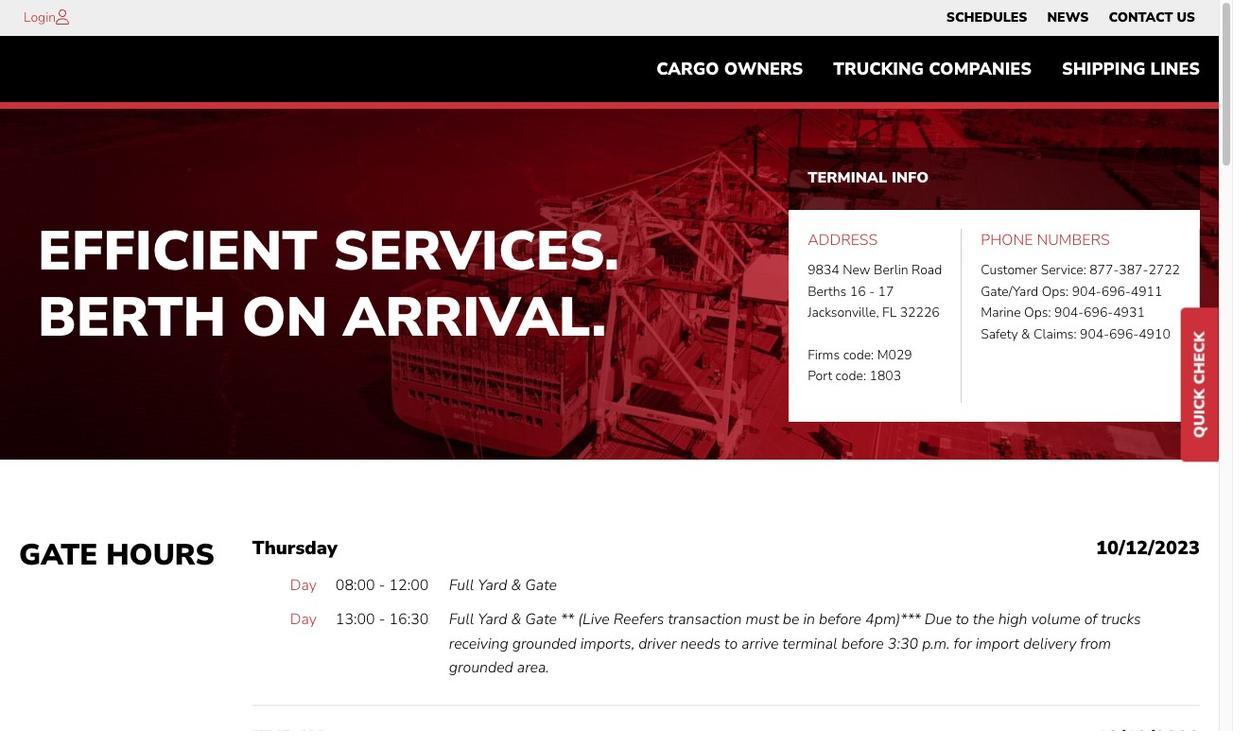 Task type: vqa. For each thing, say whether or not it's contained in the screenshot.
Jacksonville,
yes



Task type: describe. For each thing, give the bounding box(es) containing it.
terminal
[[783, 633, 838, 654]]

0 vertical spatial ops:
[[1042, 283, 1069, 301]]

road
[[912, 261, 942, 279]]

login
[[24, 9, 56, 26]]

contact us link
[[1109, 5, 1196, 31]]

schedules
[[947, 9, 1028, 26]]

customer
[[981, 261, 1038, 279]]

transaction
[[668, 609, 742, 630]]

cargo owners link
[[642, 50, 819, 88]]

9834
[[808, 261, 840, 279]]

quick check
[[1190, 331, 1211, 438]]

firms code:  m029 port code:  1803
[[808, 346, 913, 385]]

0 vertical spatial 696-
[[1102, 283, 1131, 301]]

trucking companies
[[834, 58, 1032, 81]]

login link
[[24, 9, 56, 26]]

full yard & gate ** (live reefers transaction must be in before 4pm)*** due to the high volume of trucks receiving grounded imports, driver needs to arrive terminal before 3:30 p.m. for import delivery from grounded area.
[[449, 609, 1141, 678]]

32226
[[900, 304, 940, 322]]

news
[[1048, 9, 1089, 26]]

quick
[[1190, 388, 1211, 438]]

news link
[[1048, 5, 1089, 31]]

of
[[1085, 609, 1098, 630]]

new
[[843, 261, 871, 279]]

day for 08:00 - 12:00
[[290, 576, 317, 596]]

for
[[954, 633, 972, 654]]

efficient
[[38, 214, 318, 289]]

4931
[[1114, 304, 1145, 322]]

yard for full yard & gate ** (live reefers transaction must be in before 4pm)*** due to the high volume of trucks receiving grounded imports, driver needs to arrive terminal before 3:30 p.m. for import delivery from grounded area.
[[478, 609, 507, 630]]

17
[[878, 283, 894, 301]]

0 vertical spatial 904-
[[1072, 283, 1102, 301]]

on
[[242, 280, 328, 355]]

0 vertical spatial grounded
[[512, 633, 577, 654]]

cargo owners
[[657, 58, 803, 81]]

info
[[892, 168, 929, 188]]

16:30
[[389, 609, 429, 630]]

& for full yard & gate ** (live reefers transaction must be in before 4pm)*** due to the high volume of trucks receiving grounded imports, driver needs to arrive terminal before 3:30 p.m. for import delivery from grounded area.
[[511, 609, 521, 630]]

volume
[[1031, 609, 1081, 630]]

m029
[[878, 346, 913, 364]]

user image
[[56, 9, 69, 25]]

firms
[[808, 346, 840, 364]]

(live
[[578, 609, 610, 630]]

berlin
[[874, 261, 909, 279]]

high
[[999, 609, 1028, 630]]

trucking companies link
[[819, 50, 1047, 88]]

12:00
[[389, 576, 429, 596]]

13:00 - 16:30
[[336, 609, 429, 630]]

& for full yard & gate
[[511, 576, 521, 596]]

shipping
[[1062, 58, 1146, 81]]

from
[[1081, 633, 1112, 654]]

area.
[[517, 658, 549, 678]]

gate/yard
[[981, 283, 1039, 301]]

full for full yard & gate
[[449, 576, 474, 596]]

full yard & gate
[[449, 576, 557, 596]]

phone
[[981, 230, 1033, 250]]

cargo
[[657, 58, 720, 81]]

full for full yard & gate ** (live reefers transaction must be in before 4pm)*** due to the high volume of trucks receiving grounded imports, driver needs to arrive terminal before 3:30 p.m. for import delivery from grounded area.
[[449, 609, 474, 630]]

delivery
[[1024, 633, 1077, 654]]

0 horizontal spatial to
[[725, 633, 738, 654]]

arrive
[[742, 633, 779, 654]]

fl
[[883, 304, 897, 322]]

contact
[[1109, 9, 1173, 26]]

- for full yard & gate
[[379, 576, 385, 596]]

reefers
[[614, 609, 664, 630]]

0 vertical spatial before
[[819, 609, 862, 630]]

services.
[[333, 214, 619, 289]]

shipping lines
[[1062, 58, 1200, 81]]

receiving
[[449, 633, 509, 654]]

4910
[[1139, 325, 1171, 343]]

be
[[783, 609, 800, 630]]

08:00 - 12:00
[[336, 576, 429, 596]]

terminal
[[808, 168, 888, 188]]

p.m.
[[922, 633, 950, 654]]

1803
[[870, 367, 902, 385]]

gate for 13:00 - 16:30
[[525, 609, 557, 630]]



Task type: locate. For each thing, give the bounding box(es) containing it.
- right 13:00
[[379, 609, 385, 630]]

the
[[973, 609, 995, 630]]

ops: up claims:
[[1025, 304, 1051, 322]]

& inside 'customer service: 877-387-2722 gate/yard ops: 904-696-4911 marine ops: 904-696-4931 safety & claims: 904-696-4910'
[[1022, 325, 1031, 343]]

**
[[561, 609, 574, 630]]

gate hours
[[19, 536, 215, 576]]

import
[[976, 633, 1020, 654]]

2 vertical spatial &
[[511, 609, 521, 630]]

numbers
[[1037, 230, 1110, 250]]

before down 4pm)***
[[842, 633, 884, 654]]

13:00
[[336, 609, 375, 630]]

1 vertical spatial -
[[379, 576, 385, 596]]

menu bar containing cargo owners
[[642, 50, 1216, 88]]

1 vertical spatial to
[[725, 633, 738, 654]]

904-
[[1072, 283, 1102, 301], [1055, 304, 1084, 322], [1080, 325, 1110, 343]]

trucking
[[834, 58, 924, 81]]

2 yard from the top
[[478, 609, 507, 630]]

before right in
[[819, 609, 862, 630]]

efficient services. berth on arrival.
[[38, 214, 619, 355]]

to
[[956, 609, 969, 630], [725, 633, 738, 654]]

3:30
[[888, 633, 919, 654]]

2722
[[1149, 261, 1181, 279]]

code:
[[843, 346, 874, 364], [836, 367, 867, 385]]

lines
[[1151, 58, 1200, 81]]

08:00
[[336, 576, 375, 596]]

service:
[[1041, 261, 1087, 279]]

berth
[[38, 280, 226, 355]]

- inside 9834 new berlin road berths 16 - 17 jacksonville, fl 32226
[[869, 283, 875, 301]]

904- down 877-
[[1072, 283, 1102, 301]]

driver
[[639, 633, 677, 654]]

code: up 1803
[[843, 346, 874, 364]]

day left 13:00
[[290, 609, 317, 630]]

claims:
[[1034, 325, 1077, 343]]

jacksonville,
[[808, 304, 879, 322]]

berths
[[808, 283, 847, 301]]

due
[[925, 609, 952, 630]]

shipping lines link
[[1047, 50, 1216, 88]]

0 vertical spatial code:
[[843, 346, 874, 364]]

code: right port
[[836, 367, 867, 385]]

1 vertical spatial before
[[842, 633, 884, 654]]

full right '12:00'
[[449, 576, 474, 596]]

address
[[808, 230, 878, 250]]

& down full yard & gate
[[511, 609, 521, 630]]

1 vertical spatial 696-
[[1084, 304, 1114, 322]]

1 vertical spatial full
[[449, 609, 474, 630]]

hours
[[106, 536, 215, 576]]

arrival.
[[343, 280, 607, 355]]

1 yard from the top
[[478, 576, 507, 596]]

- left 17
[[869, 283, 875, 301]]

day
[[290, 576, 317, 596], [290, 609, 317, 630]]

1 horizontal spatial to
[[956, 609, 969, 630]]

phone numbers
[[981, 230, 1110, 250]]

0 vertical spatial menu bar
[[937, 5, 1206, 31]]

& up 'area.'
[[511, 576, 521, 596]]

before
[[819, 609, 862, 630], [842, 633, 884, 654]]

thursday
[[252, 536, 338, 561]]

trucks
[[1101, 609, 1141, 630]]

gate
[[19, 536, 98, 576], [525, 576, 557, 596], [525, 609, 557, 630]]

menu bar
[[937, 5, 1206, 31], [642, 50, 1216, 88]]

0 vertical spatial day
[[290, 576, 317, 596]]

4pm)***
[[866, 609, 921, 630]]

1 vertical spatial day
[[290, 609, 317, 630]]

owners
[[724, 58, 803, 81]]

menu bar up shipping
[[937, 5, 1206, 31]]

yard for full yard & gate
[[478, 576, 507, 596]]

ops:
[[1042, 283, 1069, 301], [1025, 304, 1051, 322]]

us
[[1177, 9, 1196, 26]]

& inside full yard & gate ** (live reefers transaction must be in before 4pm)*** due to the high volume of trucks receiving grounded imports, driver needs to arrive terminal before 3:30 p.m. for import delivery from grounded area.
[[511, 609, 521, 630]]

1 vertical spatial menu bar
[[642, 50, 1216, 88]]

to left arrive
[[725, 633, 738, 654]]

0 vertical spatial &
[[1022, 325, 1031, 343]]

quick check link
[[1182, 308, 1219, 461]]

4911
[[1131, 283, 1163, 301]]

needs
[[680, 633, 721, 654]]

port
[[808, 367, 833, 385]]

yard
[[478, 576, 507, 596], [478, 609, 507, 630]]

1 vertical spatial ops:
[[1025, 304, 1051, 322]]

menu bar down the "schedules" link
[[642, 50, 1216, 88]]

2 vertical spatial 904-
[[1080, 325, 1110, 343]]

full inside full yard & gate ** (live reefers transaction must be in before 4pm)*** due to the high volume of trucks receiving grounded imports, driver needs to arrive terminal before 3:30 p.m. for import delivery from grounded area.
[[449, 609, 474, 630]]

yard inside full yard & gate ** (live reefers transaction must be in before 4pm)*** due to the high volume of trucks receiving grounded imports, driver needs to arrive terminal before 3:30 p.m. for import delivery from grounded area.
[[478, 609, 507, 630]]

2 full from the top
[[449, 609, 474, 630]]

0 vertical spatial to
[[956, 609, 969, 630]]

full up receiving
[[449, 609, 474, 630]]

0 vertical spatial -
[[869, 283, 875, 301]]

2 vertical spatial 696-
[[1110, 325, 1139, 343]]

1 vertical spatial &
[[511, 576, 521, 596]]

safety
[[981, 325, 1018, 343]]

to left the
[[956, 609, 969, 630]]

& right safety
[[1022, 325, 1031, 343]]

10/12/2023
[[1096, 536, 1200, 561]]

904- up claims:
[[1055, 304, 1084, 322]]

day down thursday
[[290, 576, 317, 596]]

696-
[[1102, 283, 1131, 301], [1084, 304, 1114, 322], [1110, 325, 1139, 343]]

904- right claims:
[[1080, 325, 1110, 343]]

1 full from the top
[[449, 576, 474, 596]]

877-
[[1090, 261, 1119, 279]]

customer service: 877-387-2722 gate/yard ops: 904-696-4911 marine ops: 904-696-4931 safety & claims: 904-696-4910
[[981, 261, 1181, 343]]

9834 new berlin road berths 16 - 17 jacksonville, fl 32226
[[808, 261, 942, 322]]

must
[[746, 609, 779, 630]]

1 vertical spatial grounded
[[449, 658, 514, 678]]

2 day from the top
[[290, 609, 317, 630]]

terminal info
[[808, 168, 929, 188]]

2 vertical spatial -
[[379, 609, 385, 630]]

387-
[[1119, 261, 1149, 279]]

companies
[[929, 58, 1032, 81]]

1 day from the top
[[290, 576, 317, 596]]

1 vertical spatial code:
[[836, 367, 867, 385]]

day for 13:00 - 16:30
[[290, 609, 317, 630]]

1 vertical spatial 904-
[[1055, 304, 1084, 322]]

imports,
[[581, 633, 635, 654]]

in
[[804, 609, 815, 630]]

0 vertical spatial yard
[[478, 576, 507, 596]]

0 vertical spatial full
[[449, 576, 474, 596]]

- for full yard & gate ** (live reefers transaction must be in before 4pm)*** due to the high volume of trucks receiving grounded imports, driver needs to arrive terminal before 3:30 p.m. for import delivery from grounded area.
[[379, 609, 385, 630]]

schedules link
[[947, 5, 1028, 31]]

grounded up 'area.'
[[512, 633, 577, 654]]

grounded down receiving
[[449, 658, 514, 678]]

16
[[850, 283, 866, 301]]

- left '12:00'
[[379, 576, 385, 596]]

1 vertical spatial yard
[[478, 609, 507, 630]]

ops: down service: on the top right of the page
[[1042, 283, 1069, 301]]

grounded
[[512, 633, 577, 654], [449, 658, 514, 678]]

marine
[[981, 304, 1021, 322]]

gate inside full yard & gate ** (live reefers transaction must be in before 4pm)*** due to the high volume of trucks receiving grounded imports, driver needs to arrive terminal before 3:30 p.m. for import delivery from grounded area.
[[525, 609, 557, 630]]

menu bar containing schedules
[[937, 5, 1206, 31]]

contact us
[[1109, 9, 1196, 26]]

gate for 08:00 - 12:00
[[525, 576, 557, 596]]



